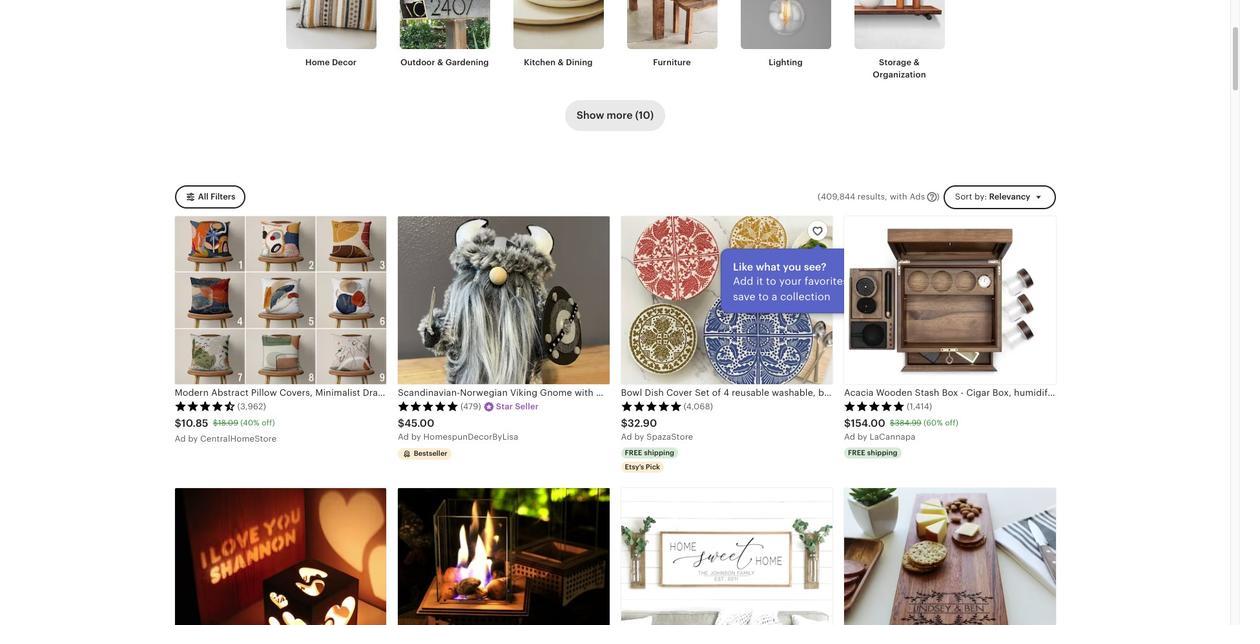 Task type: locate. For each thing, give the bounding box(es) containing it.
2 / from the left
[[661, 388, 665, 398]]

(3,962)
[[237, 402, 266, 412]]

5 out of 5 stars image for 45.00
[[398, 401, 459, 412]]

all
[[198, 192, 209, 202]]

2 horizontal spatial 5 out of 5 stars image
[[845, 401, 905, 412]]

1 horizontal spatial food
[[921, 388, 941, 398]]

d
[[404, 432, 409, 442], [627, 432, 632, 442], [850, 432, 856, 442], [180, 434, 186, 444]]

0 horizontal spatial free shipping
[[625, 449, 675, 457]]

2 free shipping from the left
[[848, 449, 898, 457]]

outdoor & gardening
[[401, 58, 489, 67]]

& left dining on the left top of the page
[[558, 58, 564, 67]]

1 horizontal spatial with
[[890, 192, 908, 201]]

a
[[772, 291, 778, 303], [398, 432, 404, 442], [621, 432, 627, 442], [845, 432, 850, 442], [175, 434, 181, 444]]

organization
[[873, 70, 926, 79]]

y down 45.00
[[417, 432, 421, 442]]

2 & from the left
[[558, 58, 564, 67]]

32.90
[[628, 417, 657, 429]]

b inside $ 10.85 $ 18.09 (40% off) a d b y centralhomestore
[[188, 434, 194, 444]]

1 horizontal spatial shipping
[[868, 449, 898, 457]]

0 horizontal spatial free
[[625, 449, 643, 457]]

d down 45.00
[[404, 432, 409, 442]]

decor
[[332, 58, 357, 67]]

2 5 out of 5 stars image from the left
[[621, 401, 682, 412]]

& for storage
[[914, 58, 920, 67]]

a down breathable
[[845, 432, 850, 442]]

nisse
[[667, 388, 691, 398]]

y down 10.85
[[193, 434, 198, 444]]

to right it
[[766, 276, 777, 288]]

& right outdoor
[[437, 58, 444, 67]]

d down 154.00
[[850, 432, 856, 442]]

cover
[[667, 388, 693, 398]]

$ inside $ 45.00 a d b y homespundecorbylisa
[[398, 417, 405, 429]]

45.00
[[405, 417, 435, 429]]

ads
[[910, 192, 926, 201]]

a right save
[[772, 291, 778, 303]]

0 vertical spatial with
[[890, 192, 908, 201]]

$ inside $ 32.90 a d b y spazastore
[[621, 417, 628, 429]]

shipping up pick
[[644, 449, 675, 457]]

sort
[[956, 192, 973, 201]]

1 vertical spatial to
[[759, 291, 769, 303]]

0 horizontal spatial 5 out of 5 stars image
[[398, 401, 459, 412]]

5 out of 5 stars image
[[398, 401, 459, 412], [621, 401, 682, 412], [845, 401, 905, 412]]

/ right the horns
[[625, 388, 629, 398]]

furniture link
[[627, 0, 718, 69]]

( 409,844 results,
[[818, 192, 888, 201]]

3 & from the left
[[914, 58, 920, 67]]

b
[[411, 432, 417, 442], [635, 432, 640, 442], [858, 432, 863, 442], [188, 434, 194, 444]]

b down 45.00
[[411, 432, 417, 442]]

shipping
[[644, 449, 675, 457], [868, 449, 898, 457]]

y inside $ 154.00 $ 384.99 (60% off) a d b y lacannapa
[[863, 432, 868, 442]]

to
[[766, 276, 777, 288], [759, 291, 769, 303]]

modern abstract pillow covers, minimalist drawings cushion cover, boho blue colorful pillowcase, 16x16 18x18 pillow cover, unique home decor image
[[175, 217, 386, 385]]

$
[[175, 417, 181, 429], [398, 417, 405, 429], [621, 417, 628, 429], [845, 417, 851, 429], [213, 419, 218, 428], [890, 419, 895, 428]]

a down 4.5 out of 5 stars image
[[175, 434, 181, 444]]

154.00
[[851, 417, 886, 429]]

5 out of 5 stars image up 154.00
[[845, 401, 905, 412]]

1 food from the left
[[869, 388, 889, 398]]

1 horizontal spatial free shipping
[[848, 449, 898, 457]]

&
[[437, 58, 444, 67], [558, 58, 564, 67], [914, 58, 920, 67]]

1 free shipping from the left
[[625, 449, 675, 457]]

tabletop glass fireplace, unique gift! 2 sizes: warm up your patio & heart with this lantern, add some light, and even roast s'mores, too! image
[[398, 489, 610, 626]]

y down the 32.90
[[640, 432, 645, 442]]

1 horizontal spatial free
[[848, 449, 866, 457]]

y down 154.00
[[863, 432, 868, 442]]

to down it
[[759, 291, 769, 303]]

free up etsy's
[[625, 449, 643, 457]]

5 out of 5 stars image down scandinavian- at left bottom
[[398, 401, 459, 412]]

off) for 154.00
[[946, 419, 959, 428]]

show
[[577, 109, 605, 121]]

collection
[[781, 291, 831, 303]]

y
[[417, 432, 421, 442], [640, 432, 645, 442], [863, 432, 868, 442], [193, 434, 198, 444]]

off) right (40%
[[262, 419, 275, 428]]

b down the 32.90
[[635, 432, 640, 442]]

/ up (4,068)
[[694, 388, 697, 398]]

off) right (60%
[[946, 419, 959, 428]]

with left the horns
[[575, 388, 594, 398]]

see?
[[804, 261, 827, 274]]

all filters
[[198, 192, 235, 202]]

d inside $ 154.00 $ 384.99 (60% off) a d b y lacannapa
[[850, 432, 856, 442]]

with
[[890, 192, 908, 201], [575, 388, 594, 398]]

1 shipping from the left
[[644, 449, 675, 457]]

valhalla
[[700, 388, 734, 398]]

dish
[[645, 388, 664, 398]]

1 5 out of 5 stars image from the left
[[398, 401, 459, 412]]

2 horizontal spatial &
[[914, 58, 920, 67]]

& for outdoor
[[437, 58, 444, 67]]

0 horizontal spatial with
[[575, 388, 594, 398]]

1 & from the left
[[437, 58, 444, 67]]

1 free from the left
[[625, 449, 643, 457]]

0 horizontal spatial off)
[[262, 419, 275, 428]]

off) inside $ 154.00 $ 384.99 (60% off) a d b y lacannapa
[[946, 419, 959, 428]]

food left cover,
[[869, 388, 889, 398]]

and
[[851, 276, 870, 288]]

d down 10.85
[[180, 434, 186, 444]]

2 free from the left
[[848, 449, 866, 457]]

/ right 4
[[737, 388, 740, 398]]

seller
[[515, 402, 539, 412]]

5 out of 5 stars image down 'dish'
[[621, 401, 682, 412]]

norway
[[743, 388, 776, 398]]

& inside storage & organization
[[914, 58, 920, 67]]

shipping for spazastore
[[644, 449, 675, 457]]

0 horizontal spatial shipping
[[644, 449, 675, 457]]

2 shipping from the left
[[868, 449, 898, 457]]

show more (10) button
[[565, 100, 666, 131]]

off) inside $ 10.85 $ 18.09 (40% off) a d b y centralhomestore
[[262, 419, 275, 428]]

& up organization
[[914, 58, 920, 67]]

a down scandinavian- at left bottom
[[398, 432, 404, 442]]

free shipping down "lacannapa"
[[848, 449, 898, 457]]

free
[[625, 449, 643, 457], [848, 449, 866, 457]]

like what you see? add it to your favorites and save to a collection
[[733, 261, 870, 303]]

$ 45.00 a d b y homespundecorbylisa
[[398, 417, 519, 442]]

girlfriend gift gift for her unique gift for women bedroom love girlfriend birthday gift ideas gift for her romance image
[[175, 489, 386, 626]]

1 horizontal spatial &
[[558, 58, 564, 67]]

reusable
[[732, 388, 770, 398]]

(
[[818, 192, 821, 201]]

more
[[607, 109, 633, 121]]

0 horizontal spatial food
[[869, 388, 889, 398]]

free shipping
[[625, 449, 675, 457], [848, 449, 898, 457]]

tooltip
[[721, 246, 915, 314]]

18.09
[[218, 419, 238, 428]]

1 horizontal spatial off)
[[946, 419, 959, 428]]

a inside like what you see? add it to your favorites and save to a collection
[[772, 291, 778, 303]]

tomte
[[631, 388, 659, 398]]

d down the 32.90
[[627, 432, 632, 442]]

/ left nisse
[[661, 388, 665, 398]]

$ 32.90 a d b y spazastore
[[621, 417, 694, 442]]

1 horizontal spatial 5 out of 5 stars image
[[621, 401, 682, 412]]

b down 154.00
[[858, 432, 863, 442]]

b inside $ 32.90 a d b y spazastore
[[635, 432, 640, 442]]

storage & organization link
[[855, 0, 945, 81]]

bowl dish cover set of 4 reusable washable, breathable food cover, food storage, table decor
[[621, 388, 1033, 398]]

shipping down "lacannapa"
[[868, 449, 898, 457]]

food up (1,414)
[[921, 388, 941, 398]]

1 off) from the left
[[262, 419, 275, 428]]

free down 154.00
[[848, 449, 866, 457]]

with left the ads
[[890, 192, 908, 201]]

free shipping up pick
[[625, 449, 675, 457]]

save
[[733, 291, 756, 303]]

off) for 10.85
[[262, 419, 275, 428]]

y inside $ 32.90 a d b y spazastore
[[640, 432, 645, 442]]

1 / from the left
[[625, 388, 629, 398]]

0 horizontal spatial &
[[437, 58, 444, 67]]

(60%
[[924, 419, 943, 428]]

favorites
[[805, 276, 849, 288]]

storage & organization
[[873, 58, 926, 79]]

a up etsy's
[[621, 432, 627, 442]]

relevancy
[[990, 192, 1031, 201]]

bestseller
[[414, 450, 448, 458]]

off)
[[262, 419, 275, 428], [946, 419, 959, 428]]

centralhomestore
[[200, 434, 277, 444]]

b down 10.85
[[188, 434, 194, 444]]

2 off) from the left
[[946, 419, 959, 428]]

$ 10.85 $ 18.09 (40% off) a d b y centralhomestore
[[175, 417, 277, 444]]



Task type: vqa. For each thing, say whether or not it's contained in the screenshot.
Dish
yes



Task type: describe. For each thing, give the bounding box(es) containing it.
(10)
[[635, 109, 654, 121]]

free shipping for lacannapa
[[848, 449, 898, 457]]

by:
[[975, 192, 988, 201]]

(4,068)
[[684, 402, 713, 412]]

4
[[724, 388, 730, 398]]

(1,414)
[[907, 402, 933, 412]]

table
[[982, 388, 1004, 398]]

tooltip containing like what you see?
[[721, 246, 915, 314]]

(40%
[[241, 419, 260, 428]]

add
[[733, 276, 754, 288]]

cheese board, personalized cutting board, custom name, wedding gift, christmas, anniversary, personalized womens, gift for her, husband gift image
[[845, 489, 1056, 626]]

home sweet home sign | wood framed sign | home wall decor | farmhouse wall decor | home sign | family name sign image
[[621, 489, 833, 626]]

y inside $ 45.00 a d b y homespundecorbylisa
[[417, 432, 421, 442]]

scandinavian-
[[398, 388, 460, 398]]

kitchen & dining link
[[513, 0, 604, 69]]

1 vertical spatial with
[[575, 388, 594, 398]]

you
[[783, 261, 802, 274]]

free shipping for spazastore
[[625, 449, 675, 457]]

(479)
[[461, 402, 481, 412]]

spazastore
[[647, 432, 694, 442]]

$ for 32.90
[[621, 417, 628, 429]]

pick
[[646, 464, 660, 471]]

scandinavian-norwegian viking gnome with horns / tomte / nisse / valhalla / norway
[[398, 388, 776, 398]]

home decor link
[[286, 0, 376, 69]]

gardening
[[446, 58, 489, 67]]

lighting link
[[741, 0, 831, 69]]

shipping for lacannapa
[[868, 449, 898, 457]]

home decor
[[306, 58, 357, 67]]

washable,
[[772, 388, 816, 398]]

breathable
[[819, 388, 866, 398]]

lighting
[[769, 58, 803, 67]]

4.5 out of 5 stars image
[[175, 401, 236, 412]]

all filters button
[[175, 185, 245, 209]]

norwegian
[[460, 388, 508, 398]]

filters
[[211, 192, 235, 202]]

$ for 154.00
[[845, 417, 851, 429]]

like
[[733, 261, 754, 274]]

it
[[757, 276, 764, 288]]

furniture
[[654, 58, 691, 67]]

& for kitchen
[[558, 58, 564, 67]]

5 out of 5 stars image for 32.90
[[621, 401, 682, 412]]

your
[[780, 276, 802, 288]]

show more (10)
[[577, 109, 654, 121]]

4 / from the left
[[737, 388, 740, 398]]

scandinavian-norwegian viking gnome with horns / tomte / nisse / valhalla / norway image
[[398, 217, 610, 385]]

etsy's pick
[[625, 464, 660, 471]]

)
[[937, 192, 940, 201]]

kitchen & dining
[[524, 58, 593, 67]]

bowl dish cover set of 4 reusable washable, breathable food cover, food storage, table decor image
[[621, 217, 833, 385]]

384.99
[[895, 419, 922, 428]]

with ads
[[890, 192, 926, 201]]

star seller
[[496, 402, 539, 412]]

lacannapa
[[870, 432, 916, 442]]

decor
[[1007, 388, 1033, 398]]

$ for 10.85
[[175, 417, 181, 429]]

b inside $ 154.00 $ 384.99 (60% off) a d b y lacannapa
[[858, 432, 863, 442]]

etsy's
[[625, 464, 644, 471]]

set
[[695, 388, 710, 398]]

free for spazastore
[[625, 449, 643, 457]]

free for lacannapa
[[848, 449, 866, 457]]

storage,
[[944, 388, 980, 398]]

b inside $ 45.00 a d b y homespundecorbylisa
[[411, 432, 417, 442]]

gnome
[[540, 388, 572, 398]]

0 vertical spatial to
[[766, 276, 777, 288]]

star
[[496, 402, 513, 412]]

y inside $ 10.85 $ 18.09 (40% off) a d b y centralhomestore
[[193, 434, 198, 444]]

bowl
[[621, 388, 643, 398]]

outdoor & gardening link
[[400, 0, 490, 69]]

sort by: relevancy
[[956, 192, 1031, 201]]

a inside $ 32.90 a d b y spazastore
[[621, 432, 627, 442]]

outdoor
[[401, 58, 435, 67]]

home
[[306, 58, 330, 67]]

kitchen
[[524, 58, 556, 67]]

dining
[[566, 58, 593, 67]]

viking
[[510, 388, 538, 398]]

a inside $ 154.00 $ 384.99 (60% off) a d b y lacannapa
[[845, 432, 850, 442]]

3 / from the left
[[694, 388, 697, 398]]

what
[[756, 261, 781, 274]]

409,844
[[821, 192, 856, 201]]

d inside $ 45.00 a d b y homespundecorbylisa
[[404, 432, 409, 442]]

homespundecorbylisa
[[424, 432, 519, 442]]

$ 154.00 $ 384.99 (60% off) a d b y lacannapa
[[845, 417, 959, 442]]

10.85
[[181, 417, 209, 429]]

d inside $ 10.85 $ 18.09 (40% off) a d b y centralhomestore
[[180, 434, 186, 444]]

of
[[712, 388, 721, 398]]

acacia wooden stash box - cigar box, humidifier kit, airtight washable brass doob tube, grinder, glass jar, concrete ashtray & lighter image
[[845, 217, 1056, 385]]

2 food from the left
[[921, 388, 941, 398]]

results,
[[858, 192, 888, 201]]

a inside $ 45.00 a d b y homespundecorbylisa
[[398, 432, 404, 442]]

3 5 out of 5 stars image from the left
[[845, 401, 905, 412]]

horns
[[596, 388, 622, 398]]

a inside $ 10.85 $ 18.09 (40% off) a d b y centralhomestore
[[175, 434, 181, 444]]

$ for 45.00
[[398, 417, 405, 429]]

cover,
[[892, 388, 918, 398]]

d inside $ 32.90 a d b y spazastore
[[627, 432, 632, 442]]



